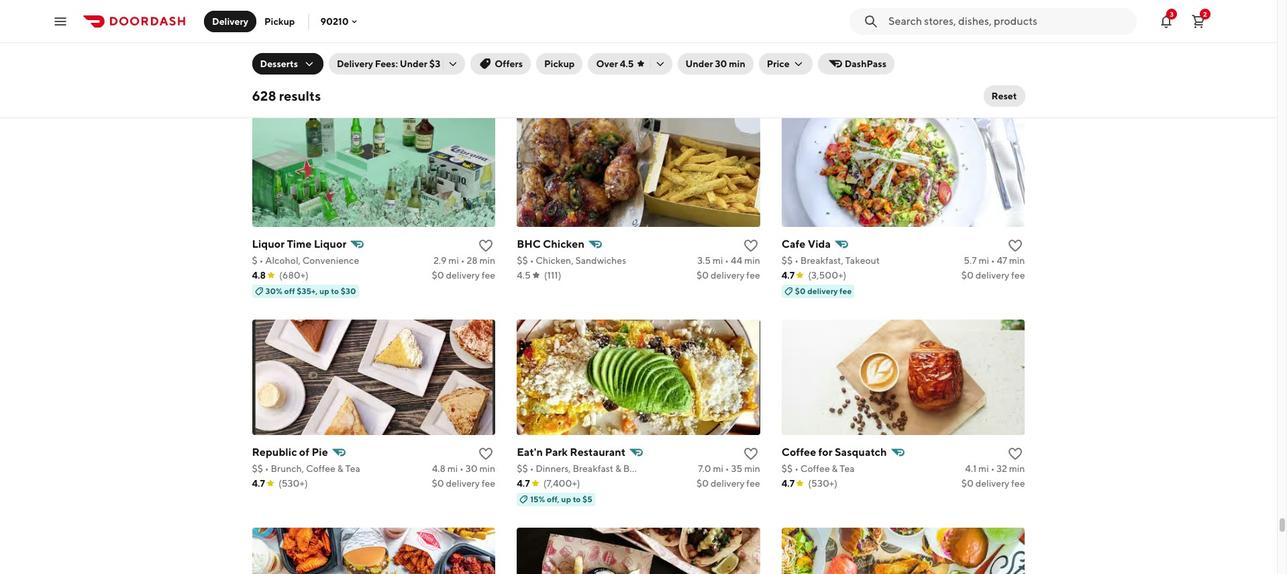 Task type: locate. For each thing, give the bounding box(es) containing it.
min right 47
[[1010, 255, 1026, 266]]

4.7 for republic of pie
[[252, 478, 265, 489]]

min right 44
[[745, 255, 761, 266]]

fee for bhc chicken
[[747, 270, 761, 280]]

$​0 down 2.9
[[432, 270, 444, 280]]

min
[[480, 47, 496, 58], [745, 47, 761, 58], [729, 58, 746, 69], [480, 255, 496, 266], [745, 255, 761, 266], [1010, 255, 1026, 266], [480, 463, 496, 474], [745, 463, 761, 474], [1010, 463, 1026, 474]]

0 horizontal spatial 4.5
[[517, 270, 531, 280]]

2 & from the left
[[616, 463, 622, 474]]

coffee for sasquatch
[[782, 446, 887, 458]]

to down (7,400+)
[[573, 494, 581, 504]]

delivery
[[212, 16, 248, 27], [337, 58, 373, 69]]

& right brunch,
[[338, 463, 344, 474]]

delivery for delivery
[[212, 16, 248, 27]]

1 (530+) from the left
[[279, 478, 308, 489]]

delivery for liquor time liquor
[[446, 270, 480, 280]]

0 vertical spatial pickup button
[[257, 10, 303, 32]]

delivery down "5.4 mi • 25 min"
[[711, 62, 745, 72]]

$$ • breakfast, takeout
[[782, 255, 880, 266]]

click to add this store to your saved list image up the 2.9 mi • 28 min
[[478, 237, 494, 254]]

5.4
[[698, 47, 712, 58]]

fee down (3,500+)
[[840, 286, 852, 296]]

mi for eat'n park restaurant
[[713, 463, 724, 474]]

•
[[795, 45, 799, 56], [265, 47, 269, 58], [461, 47, 465, 58], [530, 47, 534, 58], [726, 47, 730, 58], [260, 255, 264, 266], [461, 255, 465, 266], [530, 255, 534, 266], [725, 255, 729, 266], [795, 255, 799, 266], [992, 255, 995, 266], [265, 463, 269, 474], [460, 463, 464, 474], [530, 463, 534, 474], [726, 463, 730, 474], [795, 463, 799, 474], [991, 463, 995, 474]]

fee down 3.5 mi • 44 min
[[747, 270, 761, 280]]

fee for cafe vida
[[1012, 270, 1026, 280]]

fee down the 7.0 mi • 35 min
[[747, 478, 761, 489]]

$​0 delivery fee down 4.1 mi • 32 min
[[962, 478, 1026, 489]]

juice,
[[536, 47, 561, 58]]

$0 delivery fee
[[796, 286, 852, 296]]

1 vertical spatial pickup
[[545, 58, 575, 69]]

under
[[400, 58, 428, 69], [686, 58, 713, 69]]

(1,700+)
[[544, 62, 579, 72]]

$​0 delivery fee for cafe vida
[[962, 270, 1026, 280]]

click to add this store to your saved list image for zarape
[[478, 29, 494, 45]]

0 horizontal spatial &
[[338, 463, 344, 474]]

notification bell image
[[1159, 13, 1175, 29]]

$​0 delivery fee for coffee for sasquatch
[[962, 478, 1026, 489]]

28
[[467, 255, 478, 266]]

pickup up zarape
[[265, 16, 295, 27]]

$​0 delivery fee down 5.7 mi • 47 min
[[962, 270, 1026, 280]]

coffee down pie
[[306, 463, 336, 474]]

delivery for republic of pie
[[446, 478, 480, 489]]

1 horizontal spatial to
[[331, 286, 339, 296]]

fee for el zarape melrose
[[482, 62, 496, 72]]

$​0 delivery fee down "5.4 mi • 25 min"
[[697, 62, 761, 72]]

liquor up convenience at the top
[[314, 237, 347, 250]]

$$ • dinners, breakfast & brunch
[[517, 463, 655, 474]]

$$ down republic
[[252, 463, 263, 474]]

4.5 down "smoothies"
[[620, 58, 634, 69]]

click to add this store to your saved list image up 5.7 mi • 47 min
[[1008, 237, 1024, 254]]

delivery for eat'n park restaurant
[[711, 478, 745, 489]]

$​0 down 6.2
[[432, 62, 444, 72]]

4.8
[[782, 60, 796, 71], [252, 270, 266, 280], [432, 463, 446, 474]]

under 30 min button
[[678, 53, 754, 75]]

to up results
[[310, 78, 318, 88]]

click to add this store to your saved list image for vida
[[1008, 237, 1024, 254]]

min for liquor time liquor
[[480, 255, 496, 266]]

under down 5.4
[[686, 58, 713, 69]]

min right the 35
[[745, 463, 761, 474]]

$​0 delivery fee for eat'n park restaurant
[[697, 478, 761, 489]]

pickup button up mexican,
[[257, 10, 303, 32]]

30%
[[266, 286, 283, 296]]

4.7 for coffee for sasquatch
[[782, 478, 795, 489]]

delivery for delivery fees: under $3
[[337, 58, 373, 69]]

pickup button
[[257, 10, 303, 32], [537, 53, 583, 75]]

click to add this store to your saved list image up 4.1 mi • 32 min
[[1008, 446, 1024, 462]]

& down coffee for sasquatch
[[832, 463, 838, 474]]

1 vertical spatial off,
[[547, 494, 560, 504]]

delivery down the 2.9 mi • 28 min
[[446, 270, 480, 280]]

2 (530+) from the left
[[809, 478, 838, 489]]

$​0 for bhc chicken
[[697, 270, 709, 280]]

4.7 for cafe vida
[[782, 270, 795, 280]]

delivery for robeks
[[711, 62, 745, 72]]

click to add this store to your saved list image
[[743, 237, 759, 254], [743, 446, 759, 462], [1008, 446, 1024, 462]]

mi for bhc chicken
[[713, 255, 723, 266]]

delivery down 4.1 mi • 32 min
[[976, 478, 1010, 489]]

$​0 delivery fee down 3.5 mi • 44 min
[[697, 270, 761, 280]]

1 horizontal spatial (530+)
[[809, 478, 838, 489]]

$​0 delivery fee
[[432, 62, 496, 72], [697, 62, 761, 72], [432, 270, 496, 280], [697, 270, 761, 280], [962, 270, 1026, 280], [432, 478, 496, 489], [697, 478, 761, 489], [962, 478, 1026, 489]]

vida
[[808, 237, 831, 250]]

up up results
[[299, 78, 309, 88]]

$$ down coffee for sasquatch
[[782, 463, 793, 474]]

off, up 628 results
[[284, 78, 297, 88]]

4.5 left (111)
[[517, 270, 531, 280]]

fee down 5.7 mi • 47 min
[[1012, 270, 1026, 280]]

liquor up $
[[252, 237, 285, 250]]

$5
[[320, 78, 330, 88], [583, 494, 593, 504]]

min right 32
[[1010, 463, 1026, 474]]

1 horizontal spatial delivery
[[337, 58, 373, 69]]

$​0 delivery fee down 6.2 mi • 38 min
[[432, 62, 496, 72]]

$$ down eat'n
[[517, 463, 528, 474]]

delivery down 6.2 mi • 38 min
[[446, 62, 480, 72]]

min for el zarape melrose
[[480, 47, 496, 58]]

1 vertical spatial $5
[[583, 494, 593, 504]]

0 vertical spatial delivery
[[212, 16, 248, 27]]

min down 25 on the right
[[729, 58, 746, 69]]

click to add this store to your saved list image for eat'n park restaurant
[[743, 446, 759, 462]]

15% off, up to $5
[[531, 494, 593, 504]]

4.7 down robeks
[[517, 62, 530, 72]]

5.7 mi • 47 min
[[964, 255, 1026, 266]]

fee
[[482, 62, 496, 72], [747, 62, 761, 72], [482, 270, 496, 280], [747, 270, 761, 280], [1012, 270, 1026, 280], [840, 286, 852, 296], [482, 478, 496, 489], [747, 478, 761, 489], [1012, 478, 1026, 489]]

6.2
[[434, 47, 447, 58]]

4.7
[[517, 62, 530, 72], [782, 270, 795, 280], [252, 478, 265, 489], [517, 478, 530, 489], [782, 478, 795, 489]]

min for robeks
[[745, 47, 761, 58]]

click to add this store to your saved list image
[[478, 29, 494, 45], [743, 29, 759, 45], [1008, 29, 1024, 45], [478, 237, 494, 254], [1008, 237, 1024, 254], [478, 446, 494, 462]]

pickup down juice,
[[545, 58, 575, 69]]

$5 up results
[[320, 78, 330, 88]]

off,
[[284, 78, 297, 88], [547, 494, 560, 504]]

2 horizontal spatial to
[[573, 494, 581, 504]]

click to add this store to your saved list image up 6.2 mi • 38 min
[[478, 29, 494, 45]]

Store search: begin typing to search for stores available on DoorDash text field
[[889, 14, 1129, 29]]

healthy
[[563, 47, 597, 58]]

0 horizontal spatial delivery
[[212, 16, 248, 27]]

1 horizontal spatial pickup
[[545, 58, 575, 69]]

(530+) down $$ • coffee & tea
[[809, 478, 838, 489]]

$$ down bhc
[[517, 255, 528, 266]]

min right '38'
[[480, 47, 496, 58]]

dashpass button
[[818, 53, 895, 75]]

tea
[[345, 463, 360, 474], [840, 463, 855, 474]]

click to add this store to your saved list image up 3.5 mi • 44 min
[[743, 237, 759, 254]]

potato chips deli $$ • meatballs, italian
[[782, 29, 874, 56]]

5.4 mi • 25 min
[[698, 47, 761, 58]]

republic
[[252, 446, 297, 458]]

0 horizontal spatial liquor
[[252, 237, 285, 250]]

min for eat'n park restaurant
[[745, 463, 761, 474]]

click to add this store to your saved list image up 4.8 mi • 30 min
[[478, 446, 494, 462]]

over 4.5 button
[[588, 53, 672, 75]]

4.7 down republic
[[252, 478, 265, 489]]

smoothies
[[598, 47, 644, 58]]

min right 25 on the right
[[745, 47, 761, 58]]

0 vertical spatial off,
[[284, 78, 297, 88]]

convenience
[[303, 255, 359, 266]]

0 vertical spatial to
[[310, 78, 318, 88]]

1 horizontal spatial $5
[[583, 494, 593, 504]]

min right 28
[[480, 255, 496, 266]]

1 vertical spatial up
[[320, 286, 330, 296]]

fee down 4.8 mi • 30 min
[[482, 478, 496, 489]]

$​0 down 5.4
[[697, 62, 709, 72]]

$$ up offers
[[517, 47, 528, 58]]

2 horizontal spatial &
[[832, 463, 838, 474]]

$​0 delivery fee down the 2.9 mi • 28 min
[[432, 270, 496, 280]]

4.5
[[620, 58, 634, 69], [517, 270, 531, 280]]

$5 down "$$ • dinners, breakfast & brunch"
[[583, 494, 593, 504]]

$​0 delivery fee down 4.8 mi • 30 min
[[432, 478, 496, 489]]

0 horizontal spatial to
[[310, 78, 318, 88]]

0 horizontal spatial off,
[[284, 78, 297, 88]]

0 horizontal spatial tea
[[345, 463, 360, 474]]

4.7 down the "cafe" on the right of the page
[[782, 270, 795, 280]]

$​0 delivery fee down the 7.0 mi • 35 min
[[697, 478, 761, 489]]

results
[[279, 88, 321, 103]]

1 horizontal spatial tea
[[840, 463, 855, 474]]

cafe vida
[[782, 237, 831, 250]]

mi for liquor time liquor
[[449, 255, 459, 266]]

1 horizontal spatial &
[[616, 463, 622, 474]]

$$ for bhc chicken
[[517, 255, 528, 266]]

pickup button down robeks
[[537, 53, 583, 75]]

liquor time liquor
[[252, 237, 347, 250]]

$​0 down 4.1
[[962, 478, 974, 489]]

2 under from the left
[[686, 58, 713, 69]]

$3
[[430, 58, 441, 69]]

$​0 delivery fee for bhc chicken
[[697, 270, 761, 280]]

2 horizontal spatial up
[[562, 494, 571, 504]]

pickup for bottommost pickup button
[[545, 58, 575, 69]]

$​0 for eat'n park restaurant
[[697, 478, 709, 489]]

2 vertical spatial up
[[562, 494, 571, 504]]

2.9
[[434, 255, 447, 266]]

sandwiches
[[576, 255, 627, 266]]

delivery down 3.5 mi • 44 min
[[711, 270, 745, 280]]

fee down 6.2 mi • 38 min
[[482, 62, 496, 72]]

delivery down the 7.0 mi • 35 min
[[711, 478, 745, 489]]

1 vertical spatial delivery
[[337, 58, 373, 69]]

delivery down 4.8 mi • 30 min
[[446, 478, 480, 489]]

4.5 inside over 4.5 button
[[620, 58, 634, 69]]

fee left price
[[747, 62, 761, 72]]

tea right brunch,
[[345, 463, 360, 474]]

0 horizontal spatial pickup
[[265, 16, 295, 27]]

4.1
[[966, 463, 977, 474]]

30 inside "button"
[[715, 58, 727, 69]]

1 vertical spatial 30
[[466, 463, 478, 474]]

$$ up price
[[782, 45, 793, 56]]

0 vertical spatial 4.8
[[782, 60, 796, 71]]

1 vertical spatial to
[[331, 286, 339, 296]]

0 vertical spatial 4.5
[[620, 58, 634, 69]]

1 horizontal spatial 4.8
[[432, 463, 446, 474]]

min for republic of pie
[[480, 463, 496, 474]]

to for 20% off, up to $5
[[310, 78, 318, 88]]

click to add this store to your saved list image up "5.4 mi • 25 min"
[[743, 29, 759, 45]]

min left dinners,
[[480, 463, 496, 474]]

coffee up $$ • coffee & tea
[[782, 446, 817, 458]]

mexican,
[[271, 47, 310, 58]]

0 vertical spatial pickup
[[265, 16, 295, 27]]

2 vertical spatial 4.8
[[432, 463, 446, 474]]

under left $3
[[400, 58, 428, 69]]

0 horizontal spatial up
[[299, 78, 309, 88]]

$$
[[782, 45, 793, 56], [252, 47, 263, 58], [517, 47, 528, 58], [517, 255, 528, 266], [782, 255, 793, 266], [252, 463, 263, 474], [517, 463, 528, 474], [782, 463, 793, 474]]

1 horizontal spatial pickup button
[[537, 53, 583, 75]]

4.7 down eat'n
[[517, 478, 530, 489]]

38
[[467, 47, 478, 58]]

$$ up 4.4
[[252, 47, 263, 58]]

5.7
[[964, 255, 977, 266]]

under inside "button"
[[686, 58, 713, 69]]

1 horizontal spatial off,
[[547, 494, 560, 504]]

off, right the 15%
[[547, 494, 560, 504]]

$​0 down '3.5'
[[697, 270, 709, 280]]

1 vertical spatial 4.8
[[252, 270, 266, 280]]

& left brunch at the bottom
[[616, 463, 622, 474]]

fee for robeks
[[747, 62, 761, 72]]

click to add this store to your saved list image up the 7.0 mi • 35 min
[[743, 446, 759, 462]]

up down (7,400+)
[[562, 494, 571, 504]]

4.8 for (391)
[[782, 60, 796, 71]]

fee down 4.1 mi • 32 min
[[1012, 478, 1026, 489]]

& for republic of pie
[[338, 463, 344, 474]]

(530+)
[[279, 478, 308, 489], [809, 478, 838, 489]]

to left $30
[[331, 286, 339, 296]]

1 horizontal spatial liquor
[[314, 237, 347, 250]]

1 horizontal spatial 4.5
[[620, 58, 634, 69]]

$5 for 15% off, up to $5
[[583, 494, 593, 504]]

3
[[1170, 10, 1174, 18]]

4.7 down $$ • coffee & tea
[[782, 478, 795, 489]]

1 horizontal spatial 30
[[715, 58, 727, 69]]

(530+) down brunch,
[[279, 478, 308, 489]]

0 horizontal spatial 4.8
[[252, 270, 266, 280]]

delivery down 5.7 mi • 47 min
[[976, 270, 1010, 280]]

meatballs,
[[801, 45, 845, 56]]

0 horizontal spatial (530+)
[[279, 478, 308, 489]]

0 horizontal spatial 30
[[466, 463, 478, 474]]

chicken
[[543, 237, 585, 250]]

$​0 delivery fee for robeks
[[697, 62, 761, 72]]

$​0 for liquor time liquor
[[432, 270, 444, 280]]

3.5 mi • 44 min
[[698, 255, 761, 266]]

(530+) for for
[[809, 478, 838, 489]]

$$ for cafe vida
[[782, 255, 793, 266]]

fee down the 2.9 mi • 28 min
[[482, 270, 496, 280]]

fee for liquor time liquor
[[482, 270, 496, 280]]

0 horizontal spatial $5
[[320, 78, 330, 88]]

robeks
[[517, 29, 555, 42]]

0 vertical spatial $5
[[320, 78, 330, 88]]

$30
[[341, 286, 356, 296]]

deli
[[850, 29, 870, 41]]

1 horizontal spatial under
[[686, 58, 713, 69]]

2 horizontal spatial 4.8
[[782, 60, 796, 71]]

pickup
[[265, 16, 295, 27], [545, 58, 575, 69]]

coffee
[[782, 446, 817, 458], [306, 463, 336, 474], [801, 463, 830, 474]]

4.4
[[252, 62, 266, 72]]

2 vertical spatial to
[[573, 494, 581, 504]]

price
[[767, 58, 790, 69]]

delivery for bhc chicken
[[711, 270, 745, 280]]

over
[[597, 58, 618, 69]]

$​0 down 7.0
[[697, 478, 709, 489]]

44
[[731, 255, 743, 266]]

1 vertical spatial pickup button
[[537, 53, 583, 75]]

delivery for cafe vida
[[976, 270, 1010, 280]]

$​0 delivery fee for el zarape melrose
[[432, 62, 496, 72]]

click to add this store to your saved list image for time
[[478, 237, 494, 254]]

&
[[338, 463, 344, 474], [616, 463, 622, 474], [832, 463, 838, 474]]

0 vertical spatial 30
[[715, 58, 727, 69]]

$​0 down 4.8 mi • 30 min
[[432, 478, 444, 489]]

7.0 mi • 35 min
[[699, 463, 761, 474]]

potato
[[782, 29, 816, 41]]

delivery inside button
[[212, 16, 248, 27]]

1 & from the left
[[338, 463, 344, 474]]

$$ for robeks
[[517, 47, 528, 58]]

up right $35+,
[[320, 286, 330, 296]]

price button
[[759, 53, 813, 75]]

1 horizontal spatial up
[[320, 286, 330, 296]]

tea down coffee for sasquatch
[[840, 463, 855, 474]]

$​0 down 5.7 on the top of the page
[[962, 270, 974, 280]]

0 horizontal spatial under
[[400, 58, 428, 69]]

25
[[732, 47, 743, 58]]

$$ down the "cafe" on the right of the page
[[782, 255, 793, 266]]

0 vertical spatial up
[[299, 78, 309, 88]]

3.5
[[698, 255, 711, 266]]

eat'n park restaurant
[[517, 446, 626, 458]]

20% off, up to $5
[[266, 78, 330, 88]]

$​0 for republic of pie
[[432, 478, 444, 489]]

delivery button
[[204, 10, 257, 32]]

coffee down for on the bottom right of page
[[801, 463, 830, 474]]



Task type: vqa. For each thing, say whether or not it's contained in the screenshot.
Buy 3, save $1.35 on select Red Bull 12 oz cans. Terms apply
no



Task type: describe. For each thing, give the bounding box(es) containing it.
• inside potato chips deli $$ • meatballs, italian
[[795, 45, 799, 56]]

0 horizontal spatial pickup button
[[257, 10, 303, 32]]

off
[[284, 286, 295, 296]]

(530+) for of
[[279, 478, 308, 489]]

$$ for el zarape melrose
[[252, 47, 263, 58]]

(1,300+)
[[279, 62, 315, 72]]

$​0 for el zarape melrose
[[432, 62, 444, 72]]

click to add this store to your saved list image for of
[[478, 446, 494, 462]]

min for bhc chicken
[[745, 255, 761, 266]]

$$ inside potato chips deli $$ • meatballs, italian
[[782, 45, 793, 56]]

park
[[545, 446, 568, 458]]

beer
[[311, 47, 332, 58]]

offers button
[[471, 53, 531, 75]]

4.8 for (680+)
[[252, 270, 266, 280]]

$$ • coffee & tea
[[782, 463, 855, 474]]

chicken,
[[536, 255, 574, 266]]

delivery down (3,500+)
[[808, 286, 838, 296]]

15%
[[531, 494, 546, 504]]

90210
[[321, 16, 349, 27]]

$​0 delivery fee for republic of pie
[[432, 478, 496, 489]]

mi for coffee for sasquatch
[[979, 463, 989, 474]]

click to add this store to your saved list image down the "store search: begin typing to search for stores available on doordash" text field
[[1008, 29, 1024, 45]]

zarape
[[264, 29, 300, 42]]

sasquatch
[[835, 446, 887, 458]]

2 button
[[1186, 8, 1213, 35]]

& for eat'n park restaurant
[[616, 463, 622, 474]]

$$ • mexican, beer
[[252, 47, 332, 58]]

off, for 20%
[[284, 78, 297, 88]]

$​0 for cafe vida
[[962, 270, 974, 280]]

$35+,
[[297, 286, 318, 296]]

90210 button
[[321, 16, 360, 27]]

republic of pie
[[252, 446, 328, 458]]

$$ • chicken, sandwiches
[[517, 255, 627, 266]]

brunch,
[[271, 463, 304, 474]]

melrose
[[302, 29, 342, 42]]

cafe
[[782, 237, 806, 250]]

pickup for left pickup button
[[265, 16, 295, 27]]

30% off $35+, up to $30
[[266, 286, 356, 296]]

$$ for eat'n park restaurant
[[517, 463, 528, 474]]

47
[[997, 255, 1008, 266]]

bhc
[[517, 237, 541, 250]]

offers
[[495, 58, 523, 69]]

4.7 for eat'n park restaurant
[[517, 478, 530, 489]]

dinners,
[[536, 463, 571, 474]]

breakfast,
[[801, 255, 844, 266]]

2 tea from the left
[[840, 463, 855, 474]]

3 items, open order cart image
[[1191, 13, 1207, 29]]

reset button
[[984, 85, 1026, 107]]

mi for republic of pie
[[448, 463, 458, 474]]

628
[[252, 88, 276, 103]]

2.9 mi • 28 min
[[434, 255, 496, 266]]

2 liquor from the left
[[314, 237, 347, 250]]

1 tea from the left
[[345, 463, 360, 474]]

off, for 15%
[[547, 494, 560, 504]]

fee for eat'n park restaurant
[[747, 478, 761, 489]]

$​0 for coffee for sasquatch
[[962, 478, 974, 489]]

alcohol,
[[265, 255, 301, 266]]

6.2 mi • 38 min
[[434, 47, 496, 58]]

4.8 mi • 30 min
[[432, 463, 496, 474]]

reset
[[992, 91, 1018, 101]]

(7,400+)
[[544, 478, 581, 489]]

fee for republic of pie
[[482, 478, 496, 489]]

1 under from the left
[[400, 58, 428, 69]]

fees:
[[375, 58, 398, 69]]

pie
[[312, 446, 328, 458]]

7.0
[[699, 463, 712, 474]]

up for 15%
[[562, 494, 571, 504]]

to for 15% off, up to $5
[[573, 494, 581, 504]]

el zarape melrose
[[252, 29, 342, 42]]

over 4.5
[[597, 58, 634, 69]]

desserts
[[260, 58, 298, 69]]

min for cafe vida
[[1010, 255, 1026, 266]]

(3,500+)
[[809, 270, 847, 280]]

mi for cafe vida
[[979, 255, 990, 266]]

breakfast
[[573, 463, 614, 474]]

of
[[299, 446, 310, 458]]

el
[[252, 29, 262, 42]]

brunch
[[624, 463, 655, 474]]

italian
[[847, 45, 874, 56]]

$$ for coffee for sasquatch
[[782, 463, 793, 474]]

restaurant
[[570, 446, 626, 458]]

35
[[732, 463, 743, 474]]

delivery fees: under $3
[[337, 58, 441, 69]]

eat'n
[[517, 446, 543, 458]]

3 & from the left
[[832, 463, 838, 474]]

click to add this store to your saved list image for coffee for sasquatch
[[1008, 446, 1024, 462]]

20%
[[266, 78, 283, 88]]

$
[[252, 255, 258, 266]]

delivery for el zarape melrose
[[446, 62, 480, 72]]

dashpass
[[845, 58, 887, 69]]

for
[[819, 446, 833, 458]]

2
[[1204, 10, 1208, 18]]

chips
[[818, 29, 847, 41]]

under 30 min
[[686, 58, 746, 69]]

(680+)
[[279, 270, 309, 280]]

time
[[287, 237, 312, 250]]

32
[[997, 463, 1008, 474]]

up for 20%
[[299, 78, 309, 88]]

(391)
[[809, 60, 830, 71]]

$$ for republic of pie
[[252, 463, 263, 474]]

$0
[[796, 286, 806, 296]]

takeout
[[846, 255, 880, 266]]

$$ • brunch, coffee & tea
[[252, 463, 360, 474]]

open menu image
[[52, 13, 68, 29]]

$5 for 20% off, up to $5
[[320, 78, 330, 88]]

4.1 mi • 32 min
[[966, 463, 1026, 474]]

min for coffee for sasquatch
[[1010, 463, 1026, 474]]

$​0 for robeks
[[697, 62, 709, 72]]

$​0 delivery fee for liquor time liquor
[[432, 270, 496, 280]]

(111)
[[544, 270, 562, 280]]

mi for robeks
[[713, 47, 724, 58]]

fee for coffee for sasquatch
[[1012, 478, 1026, 489]]

1 vertical spatial 4.5
[[517, 270, 531, 280]]

delivery for coffee for sasquatch
[[976, 478, 1010, 489]]

1 liquor from the left
[[252, 237, 285, 250]]

click to add this store to your saved list image for bhc chicken
[[743, 237, 759, 254]]

628 results
[[252, 88, 321, 103]]

$ • alcohol, convenience
[[252, 255, 359, 266]]

min inside "button"
[[729, 58, 746, 69]]

mi for el zarape melrose
[[449, 47, 459, 58]]

4.7 for robeks
[[517, 62, 530, 72]]



